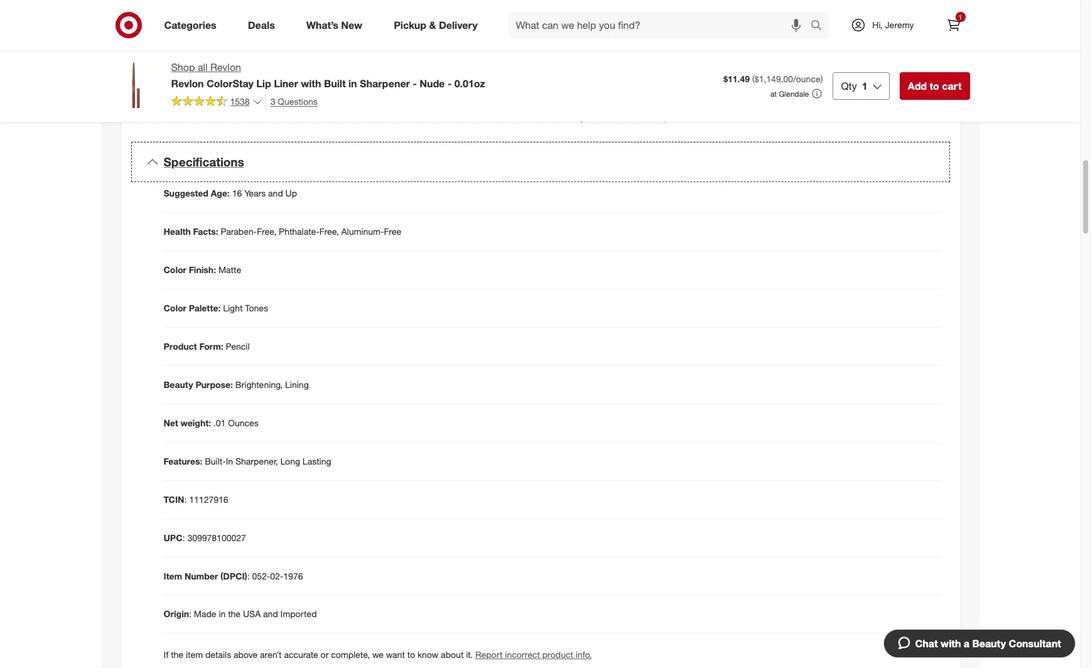 Task type: locate. For each thing, give the bounding box(es) containing it.
the up long
[[680, 87, 693, 97]]

use:
[[617, 87, 635, 97]]

lining
[[285, 379, 309, 390]]

for up define.
[[604, 87, 614, 97]]

hours inside revlon colorstay lipliner provides longwearing definition, helps lip color last longer, and prevents feathering and bleeding. includes a built-in sharpener. get hours of rich definition with this long-lasting lip liner. available in a variety of shades.
[[829, 49, 851, 60]]

shop all revlon revlon colorstay lip liner with built in sharpener - nude - 0.01oz
[[171, 61, 485, 90]]

0 vertical spatial colorstay
[[591, 36, 630, 47]]

color
[[164, 264, 186, 275], [164, 302, 186, 313]]

with right definition
[[919, 49, 935, 60]]

color left last
[[826, 36, 845, 47]]

2 horizontal spatial a
[[964, 637, 970, 650]]

1 color from the top
[[164, 264, 186, 275]]

suggested age: 16 years and up
[[164, 188, 297, 198]]

0 vertical spatial or
[[321, 76, 329, 87]]

2 vertical spatial a
[[964, 637, 970, 650]]

: left made at the bottom left of the page
[[189, 609, 192, 620]]

and
[[893, 36, 907, 47], [640, 49, 655, 60], [268, 188, 283, 198], [263, 609, 278, 620]]

qty
[[841, 80, 857, 92]]

pickup & delivery
[[394, 19, 478, 31]]

: for made
[[189, 609, 192, 620]]

revlon up prevents
[[562, 36, 589, 47]]

1 horizontal spatial 1
[[959, 13, 962, 21]]

with down line
[[562, 112, 578, 122]]

2 or from the top
[[321, 650, 329, 660]]

hi,
[[873, 19, 883, 30]]

shop
[[171, 61, 195, 73]]

color down 8
[[254, 59, 274, 70]]

in right built
[[349, 77, 357, 90]]

to right add
[[930, 80, 939, 92]]

tcin
[[164, 494, 184, 505]]

long
[[671, 99, 688, 110]]

1 vertical spatial color
[[164, 302, 186, 313]]

0 vertical spatial color
[[164, 264, 186, 275]]

chat
[[915, 637, 938, 650]]

lasting inside 'directions for use: work from the center of your lips outward, trace along the outer edge of your lip line to define. for bolder long lasting lip color, fill in your lips entirely with our lip pencil. use with your favorite revlon lipstick!'
[[691, 99, 716, 110]]

deals link
[[237, 11, 291, 39]]

lips left look
[[300, 59, 313, 70]]

a inside button
[[964, 637, 970, 650]]

1 vertical spatial colorstay
[[207, 77, 254, 90]]

last
[[848, 36, 862, 47]]

0 horizontal spatial 1
[[862, 80, 868, 92]]

a left built- on the right
[[732, 49, 736, 60]]

0 horizontal spatial free,
[[257, 226, 276, 237]]

chat with a beauty consultant button
[[883, 629, 1076, 658]]

1 vertical spatial lasting
[[691, 99, 716, 110]]

lip left line
[[562, 99, 571, 110]]

1 right the jeremy
[[959, 13, 962, 21]]

directions for use: work from the center of your lips outward, trace along the outer edge of your lip line to define. for bolder long lasting lip color, fill in your lips entirely with our lip pencil. use with your favorite revlon lipstick!
[[562, 87, 939, 122]]

made
[[194, 609, 216, 620]]

with right chat
[[941, 637, 961, 650]]

color left finish:
[[164, 264, 186, 275]]

or
[[321, 76, 329, 87], [321, 650, 329, 660]]

hours down last
[[829, 49, 851, 60]]

the up "our" in the right top of the page
[[851, 87, 864, 97]]

revlon down for
[[631, 112, 658, 122]]

a down includes
[[705, 61, 710, 72]]

finish:
[[189, 264, 216, 275]]

1 horizontal spatial beauty
[[973, 637, 1006, 650]]

beauty left the purpose:
[[164, 379, 193, 390]]

1 horizontal spatial color
[[826, 36, 845, 47]]

2 horizontal spatial lips
[[793, 99, 807, 110]]

up
[[285, 188, 297, 198]]

for left up
[[224, 41, 235, 52]]

lasting
[[303, 456, 331, 466]]

0 horizontal spatial hours
[[267, 41, 289, 52]]

16
[[232, 188, 242, 198]]

lasting up 'use:'
[[599, 61, 624, 72]]

1 vertical spatial built-
[[205, 456, 226, 466]]

0 vertical spatial color
[[826, 36, 845, 47]]

details
[[205, 650, 231, 660]]

0 horizontal spatial beauty
[[164, 379, 193, 390]]

for for longlasting
[[224, 41, 235, 52]]

built- right features:
[[205, 456, 226, 466]]

helps up sharpener.
[[790, 36, 812, 47]]

0 horizontal spatial feathering
[[331, 76, 371, 87]]

2 vertical spatial lips
[[793, 99, 807, 110]]

1 vertical spatial feathering
[[331, 76, 371, 87]]

2 free, from the left
[[319, 226, 339, 237]]

with up the-
[[301, 77, 321, 90]]

1 horizontal spatial feathering
[[598, 49, 638, 60]]

color palette: light tones
[[164, 302, 268, 313]]

directions
[[562, 87, 601, 97]]

1 horizontal spatial helps
[[790, 36, 812, 47]]

0 horizontal spatial lips
[[300, 59, 313, 70]]

309978100027
[[187, 532, 246, 543]]

1 - from the left
[[413, 77, 417, 90]]

what's new
[[306, 19, 362, 31]]

0 horizontal spatial a
[[705, 61, 710, 72]]

0 vertical spatial beauty
[[164, 379, 193, 390]]

without
[[292, 41, 321, 52]]

1 horizontal spatial free,
[[319, 226, 339, 237]]

edge
[[889, 87, 909, 97]]

to right line
[[589, 99, 597, 110]]

of
[[853, 49, 861, 60], [741, 61, 748, 72], [723, 87, 730, 97], [912, 87, 919, 97]]

with inside revlon colorstay lipliner provides longwearing definition, helps lip color last longer, and prevents feathering and bleeding. includes a built-in sharpener. get hours of rich definition with this long-lasting lip liner. available in a variety of shades.
[[919, 49, 935, 60]]

go
[[322, 94, 332, 105]]

to
[[250, 41, 257, 52], [930, 80, 939, 92], [589, 99, 597, 110], [407, 650, 415, 660]]

0 horizontal spatial for
[[224, 41, 235, 52]]

0 horizontal spatial lasting
[[599, 61, 624, 72]]

variety
[[712, 61, 738, 72]]

colorstay up sharpener
[[207, 77, 254, 90]]

color finish: matte
[[164, 264, 241, 275]]

it.
[[466, 650, 473, 660]]

a right chat
[[964, 637, 970, 650]]

.01
[[213, 417, 226, 428]]

0 horizontal spatial color
[[254, 59, 274, 70]]

free,
[[257, 226, 276, 237], [319, 226, 339, 237]]

imported
[[280, 609, 317, 620]]

for right 3
[[280, 94, 290, 105]]

sharpener.
[[768, 49, 809, 60]]

1 or from the top
[[321, 76, 329, 87]]

: left 052-
[[247, 571, 250, 581]]

0 vertical spatial a
[[732, 49, 736, 60]]

- right nude
[[448, 77, 452, 90]]

in right fill on the right top of page
[[765, 99, 771, 110]]

to left 8
[[250, 41, 257, 52]]

for
[[224, 41, 235, 52], [604, 87, 614, 97], [280, 94, 290, 105]]

line
[[573, 99, 587, 110]]

1 vertical spatial or
[[321, 650, 329, 660]]

lipstick!
[[661, 112, 691, 122]]

with left no
[[253, 76, 270, 87]]

entirely
[[809, 99, 838, 110]]

1 vertical spatial lips
[[752, 87, 766, 97]]

info.
[[576, 650, 592, 660]]

$1,149.00
[[755, 73, 793, 84]]

1 horizontal spatial lasting
[[691, 99, 716, 110]]

1 horizontal spatial lips
[[752, 87, 766, 97]]

1 vertical spatial color
[[254, 59, 274, 70]]

- left nude
[[413, 77, 417, 90]]

$11.49
[[724, 73, 750, 84]]

1 vertical spatial a
[[705, 61, 710, 72]]

lasting down center
[[691, 99, 716, 110]]

in up shades.
[[759, 49, 766, 60]]

: left 309978100027
[[183, 532, 185, 543]]

beauty inside chat with a beauty consultant button
[[973, 637, 1006, 650]]

or down look
[[321, 76, 329, 87]]

1 horizontal spatial colorstay
[[591, 36, 630, 47]]

2 color from the top
[[164, 302, 186, 313]]

2 horizontal spatial for
[[604, 87, 614, 97]]

highlights
[[164, 18, 212, 31]]

helps inside revlon colorstay lipliner provides longwearing definition, helps lip color last longer, and prevents feathering and bleeding. includes a built-in sharpener. get hours of rich definition with this long-lasting lip liner. available in a variety of shades.
[[790, 36, 812, 47]]

colorstay inside shop all revlon revlon colorstay lip liner with built in sharpener - nude - 0.01oz
[[207, 77, 254, 90]]

free, left aluminum-
[[319, 226, 339, 237]]

and right usa
[[263, 609, 278, 620]]

item
[[164, 571, 182, 581]]

the-
[[306, 94, 322, 105]]

0 horizontal spatial colorstay
[[207, 77, 254, 90]]

define.
[[600, 99, 626, 110]]

for inside 'directions for use: work from the center of your lips outward, trace along the outer edge of your lip line to define. for bolder long lasting lip color, fill in your lips entirely with our lip pencil. use with your favorite revlon lipstick!'
[[604, 87, 614, 97]]

-
[[413, 77, 417, 90], [448, 77, 452, 90]]

beauty left consultant
[[973, 637, 1006, 650]]

delivery
[[439, 19, 478, 31]]

sharpener,
[[235, 456, 278, 466]]

colorstay down "description"
[[591, 36, 630, 47]]

aren't
[[260, 650, 282, 660]]

pencil
[[226, 341, 250, 351]]

includes
[[696, 49, 729, 60]]

0 horizontal spatial -
[[413, 77, 417, 90]]

&
[[429, 19, 436, 31]]

vibrant
[[225, 59, 252, 70]]

a
[[732, 49, 736, 60], [705, 61, 710, 72], [964, 637, 970, 650]]

lip up get
[[814, 36, 823, 47]]

0.01oz
[[454, 77, 485, 90]]

3 questions link
[[265, 95, 318, 109]]

and up liner.
[[640, 49, 655, 60]]

helps up liner
[[276, 59, 297, 70]]

free, left phthalate-
[[257, 226, 276, 237]]

or right accurate
[[321, 650, 329, 660]]

1 horizontal spatial -
[[448, 77, 452, 90]]

8
[[260, 41, 265, 52]]

fuller
[[335, 59, 354, 70]]

1 horizontal spatial hours
[[829, 49, 851, 60]]

0 vertical spatial helps
[[790, 36, 812, 47]]

0 horizontal spatial built-
[[176, 94, 197, 105]]

in inside 'directions for use: work from the center of your lips outward, trace along the outer edge of your lip line to define. for bolder long lasting lip color, fill in your lips entirely with our lip pencil. use with your favorite revlon lipstick!'
[[765, 99, 771, 110]]

lips down glendale
[[793, 99, 807, 110]]

feathering down the lipliner
[[598, 49, 638, 60]]

: for 11127916
[[184, 494, 187, 505]]

pickup & delivery link
[[383, 11, 493, 39]]

consultant
[[1009, 637, 1061, 650]]

cult-classic vibrant color helps lips look fuller
[[176, 59, 354, 70]]

prevents
[[562, 49, 596, 60]]

no
[[272, 76, 282, 87]]

052-
[[252, 571, 270, 581]]

1 vertical spatial beauty
[[973, 637, 1006, 650]]

in
[[226, 456, 233, 466]]

hours right 8
[[267, 41, 289, 52]]

sharpener
[[360, 77, 410, 90]]

questions
[[278, 96, 318, 107]]

1 link
[[940, 11, 968, 39]]

feathering down the fuller
[[331, 76, 371, 87]]

definition
[[880, 49, 916, 60]]

qty 1
[[841, 80, 868, 92]]

color left palette:
[[164, 302, 186, 313]]

0 vertical spatial 1
[[959, 13, 962, 21]]

0 horizontal spatial helps
[[276, 59, 297, 70]]

built- down smooth,
[[176, 94, 197, 105]]

1 right qty
[[862, 80, 868, 92]]

the left usa
[[228, 609, 241, 620]]

0 vertical spatial feathering
[[598, 49, 638, 60]]

0 vertical spatial lasting
[[599, 61, 624, 72]]

image of revlon colorstay lip liner with built in sharpener - nude - 0.01oz image
[[111, 60, 161, 111]]

What can we help you find? suggestions appear below search field
[[508, 11, 814, 39]]

color
[[826, 36, 845, 47], [254, 59, 274, 70]]

health facts: paraben-free, phthalate-free, aluminum-free
[[164, 226, 401, 237]]

: left 11127916
[[184, 494, 187, 505]]

lips up fill on the right top of page
[[752, 87, 766, 97]]



Task type: vqa. For each thing, say whether or not it's contained in the screenshot.
Edit
no



Task type: describe. For each thing, give the bounding box(es) containing it.
want
[[386, 650, 405, 660]]

tcin : 11127916
[[164, 494, 228, 505]]

form:
[[199, 341, 223, 351]]

of down last
[[853, 49, 861, 60]]

add to cart button
[[900, 72, 970, 100]]

2 - from the left
[[448, 77, 452, 90]]

net weight: .01 ounces
[[164, 417, 259, 428]]

and up definition
[[893, 36, 907, 47]]

bleeding
[[284, 76, 318, 87]]

facts:
[[193, 226, 218, 237]]

your down outward,
[[774, 99, 791, 110]]

rich
[[863, 49, 878, 60]]

what's new link
[[296, 11, 378, 39]]

built-in sharpener perfect for on-the-go
[[176, 94, 332, 105]]

incorrect
[[505, 650, 540, 660]]

age:
[[211, 188, 230, 198]]

liner
[[274, 77, 298, 90]]

built-
[[739, 49, 759, 60]]

in down includes
[[696, 61, 703, 72]]

deals
[[248, 19, 275, 31]]

revlon up lush
[[210, 61, 241, 73]]

lasting inside revlon colorstay lipliner provides longwearing definition, helps lip color last longer, and prevents feathering and bleeding. includes a built-in sharpener. get hours of rich definition with this long-lasting lip liner. available in a variety of shades.
[[599, 61, 624, 72]]

for for directions
[[604, 87, 614, 97]]

health
[[164, 226, 191, 237]]

categories
[[164, 19, 217, 31]]

accurate
[[284, 650, 318, 660]]

the right 'if'
[[171, 650, 183, 660]]

0 vertical spatial built-
[[176, 94, 197, 105]]

0 vertical spatial lips
[[300, 59, 313, 70]]

(dpci)
[[221, 571, 247, 581]]

upc : 309978100027
[[164, 532, 246, 543]]

know
[[418, 650, 439, 660]]

with inside shop all revlon revlon colorstay lip liner with built in sharpener - nude - 0.01oz
[[301, 77, 321, 90]]

phthalate-
[[279, 226, 320, 237]]

your up color,
[[733, 87, 750, 97]]

with inside button
[[941, 637, 961, 650]]

color for color palette: light tones
[[164, 302, 186, 313]]

revlon down shop
[[171, 77, 204, 90]]

from
[[660, 87, 678, 97]]

and left up
[[268, 188, 283, 198]]

longer,
[[864, 36, 890, 47]]

of down $11.49
[[723, 87, 730, 97]]

light
[[223, 302, 243, 313]]

in inside shop all revlon revlon colorstay lip liner with built in sharpener - nude - 0.01oz
[[349, 77, 357, 90]]

usa
[[243, 609, 261, 620]]

applying
[[334, 41, 368, 52]]

features: built-in sharpener, long lasting
[[164, 456, 331, 466]]

if the item details above aren't accurate or complete, we want to know about it. report incorrect product info.
[[164, 650, 592, 660]]

to right want at the left bottom of page
[[407, 650, 415, 660]]

1 vertical spatial 1
[[862, 80, 868, 92]]

: for 309978100027
[[183, 532, 185, 543]]

what's
[[306, 19, 338, 31]]

lipliner
[[632, 36, 661, 47]]

1 horizontal spatial a
[[732, 49, 736, 60]]

sharpener
[[206, 94, 246, 105]]

1 horizontal spatial built-
[[205, 456, 226, 466]]

report
[[475, 650, 503, 660]]

long-
[[578, 61, 599, 72]]

1 vertical spatial helps
[[276, 59, 297, 70]]

suggested
[[164, 188, 208, 198]]

if
[[164, 650, 168, 660]]

(
[[752, 73, 755, 84]]

net
[[164, 417, 178, 428]]

add to cart
[[908, 80, 962, 92]]

longwearing
[[699, 36, 747, 47]]

item number (dpci) : 052-02-1976
[[164, 571, 303, 581]]

longlasting
[[176, 41, 222, 52]]

free
[[384, 226, 401, 237]]

1 horizontal spatial for
[[280, 94, 290, 105]]

lip left color,
[[719, 99, 728, 110]]

origin
[[164, 609, 189, 620]]

report incorrect product info. button
[[475, 649, 592, 662]]

02-
[[270, 571, 283, 581]]

lush
[[212, 76, 228, 87]]

1976
[[283, 571, 303, 581]]

revlon inside revlon colorstay lipliner provides longwearing definition, helps lip color last longer, and prevents feathering and bleeding. includes a built-in sharpener. get hours of rich definition with this long-lasting lip liner. available in a variety of shades.
[[562, 36, 589, 47]]

built
[[324, 77, 346, 90]]

our
[[859, 99, 872, 110]]

color,
[[730, 99, 751, 110]]

product
[[164, 341, 197, 351]]

features:
[[164, 456, 202, 466]]

to inside 'directions for use: work from the center of your lips outward, trace along the outer edge of your lip line to define. for bolder long lasting lip color, fill in your lips entirely with our lip pencil. use with your favorite revlon lipstick!'
[[589, 99, 597, 110]]

of down built- on the right
[[741, 61, 748, 72]]

purpose:
[[196, 379, 233, 390]]

pencil.
[[886, 99, 912, 110]]

lip down outer
[[874, 99, 884, 110]]

about
[[441, 650, 464, 660]]

item
[[186, 650, 203, 660]]

color for color finish: matte
[[164, 264, 186, 275]]

bleeding.
[[658, 49, 694, 60]]

at glendale
[[771, 89, 809, 99]]

in right made at the bottom left of the page
[[219, 609, 226, 620]]

specifications
[[164, 154, 244, 169]]

available
[[659, 61, 693, 72]]

lip left liner.
[[627, 61, 636, 72]]

favorite
[[600, 112, 629, 122]]

revlon inside 'directions for use: work from the center of your lips outward, trace along the outer edge of your lip line to define. for bolder long lasting lip color, fill in your lips entirely with our lip pencil. use with your favorite revlon lipstick!'
[[631, 112, 658, 122]]

smooth, lush finish with no bleeding or feathering
[[176, 76, 371, 87]]

bolder
[[643, 99, 669, 110]]

smooth,
[[176, 76, 209, 87]]

aluminum-
[[341, 226, 384, 237]]

to inside button
[[930, 80, 939, 92]]

of up use
[[912, 87, 919, 97]]

3 questions
[[270, 96, 318, 107]]

chat with a beauty consultant
[[915, 637, 1061, 650]]

1538
[[230, 96, 250, 107]]

your down line
[[581, 112, 598, 122]]

search
[[805, 20, 836, 32]]

colorstay inside revlon colorstay lipliner provides longwearing definition, helps lip color last longer, and prevents feathering and bleeding. includes a built-in sharpener. get hours of rich definition with this long-lasting lip liner. available in a variety of shades.
[[591, 36, 630, 47]]

specifications button
[[131, 142, 950, 182]]

in down smooth,
[[197, 94, 204, 105]]

categories link
[[154, 11, 232, 39]]

with down along
[[840, 99, 857, 110]]

color inside revlon colorstay lipliner provides longwearing definition, helps lip color last longer, and prevents feathering and bleeding. includes a built-in sharpener. get hours of rich definition with this long-lasting lip liner. available in a variety of shades.
[[826, 36, 845, 47]]

1 free, from the left
[[257, 226, 276, 237]]

your up use
[[922, 87, 939, 97]]

on-
[[293, 94, 306, 105]]

tones
[[245, 302, 268, 313]]

feathering inside revlon colorstay lipliner provides longwearing definition, helps lip color last longer, and prevents feathering and bleeding. includes a built-in sharpener. get hours of rich definition with this long-lasting lip liner. available in a variety of shades.
[[598, 49, 638, 60]]

this
[[562, 61, 576, 72]]

new
[[341, 19, 362, 31]]



